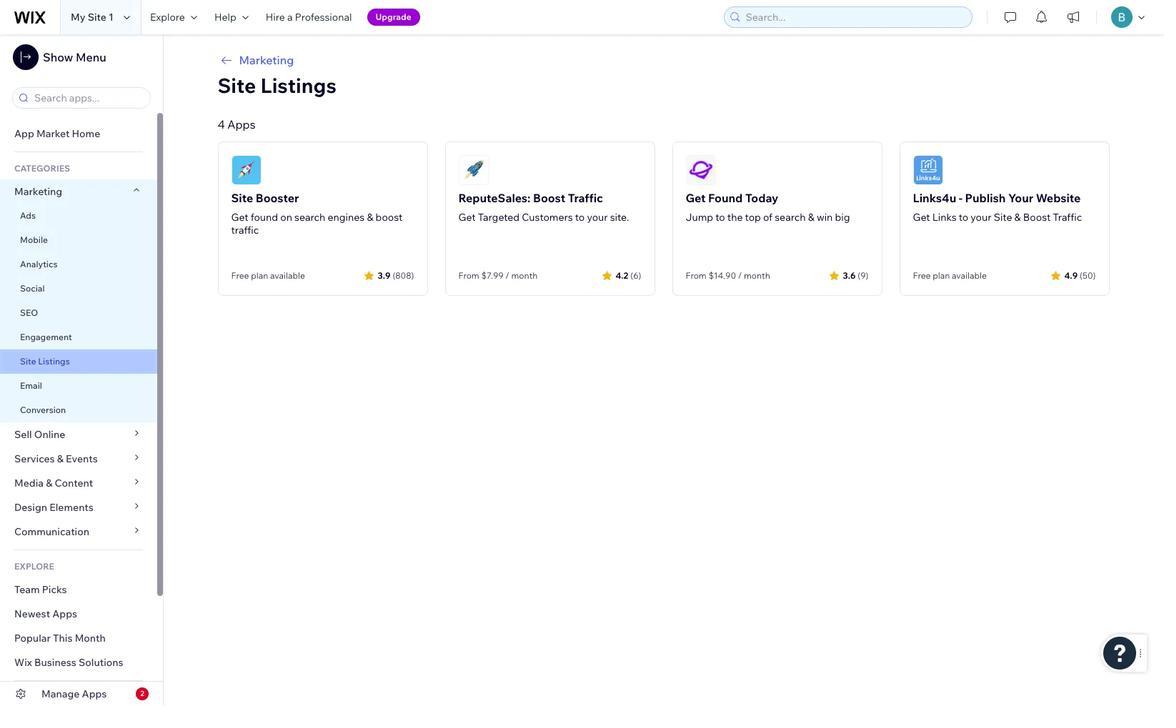 Task type: locate. For each thing, give the bounding box(es) containing it.
menu
[[76, 50, 106, 64]]

app market home link
[[0, 122, 157, 146]]

customers
[[522, 211, 573, 224]]

get inside 'reputesales: boost traffic get targeted customers to your site.'
[[459, 211, 476, 224]]

1 horizontal spatial month
[[744, 270, 770, 281]]

home
[[72, 127, 100, 140]]

/ right $14.90
[[738, 270, 742, 281]]

get left links
[[913, 211, 930, 224]]

free right (9)
[[913, 270, 931, 281]]

1 horizontal spatial /
[[738, 270, 742, 281]]

win
[[817, 211, 833, 224]]

1 free plan available from the left
[[231, 270, 305, 281]]

get up jump
[[686, 191, 706, 205]]

1 horizontal spatial free
[[913, 270, 931, 281]]

1 horizontal spatial traffic
[[1053, 211, 1082, 224]]

1 horizontal spatial your
[[971, 211, 992, 224]]

2 / from the left
[[738, 270, 742, 281]]

my
[[71, 11, 85, 24]]

engagement link
[[0, 325, 157, 350]]

site down site booster logo
[[231, 191, 253, 205]]

site
[[88, 11, 106, 24], [218, 73, 256, 98], [231, 191, 253, 205], [994, 211, 1013, 224], [20, 356, 36, 367]]

wix
[[14, 656, 32, 669]]

0 horizontal spatial /
[[506, 270, 510, 281]]

1 free from the left
[[231, 270, 249, 281]]

available down the on
[[270, 270, 305, 281]]

listings down engagement
[[38, 356, 70, 367]]

your
[[587, 211, 608, 224], [971, 211, 992, 224]]

2 horizontal spatial to
[[959, 211, 969, 224]]

from for get
[[686, 270, 707, 281]]

your left site.
[[587, 211, 608, 224]]

1 horizontal spatial marketing
[[239, 53, 294, 67]]

show menu
[[43, 50, 106, 64]]

1 your from the left
[[587, 211, 608, 224]]

0 horizontal spatial your
[[587, 211, 608, 224]]

(50)
[[1080, 270, 1096, 281]]

marketing
[[239, 53, 294, 67], [14, 185, 62, 198]]

0 horizontal spatial free
[[231, 270, 249, 281]]

links4u
[[913, 191, 957, 205]]

team picks
[[14, 583, 67, 596]]

links4u - publish your website logo image
[[913, 155, 943, 185]]

boost down your
[[1023, 211, 1051, 224]]

0 horizontal spatial available
[[270, 270, 305, 281]]

-
[[959, 191, 963, 205]]

1 search from the left
[[295, 211, 325, 224]]

2 plan from the left
[[933, 270, 950, 281]]

site down publish
[[994, 211, 1013, 224]]

0 horizontal spatial from
[[459, 270, 479, 281]]

1 to from the left
[[575, 211, 585, 224]]

2 from from the left
[[686, 270, 707, 281]]

boost inside the links4u - publish your website get links to your site & boost traffic
[[1023, 211, 1051, 224]]

free plan available
[[231, 270, 305, 281], [913, 270, 987, 281]]

1 vertical spatial site listings
[[20, 356, 70, 367]]

listings down a
[[261, 73, 337, 98]]

site listings link
[[0, 350, 157, 374]]

free plan available down traffic
[[231, 270, 305, 281]]

1 horizontal spatial to
[[716, 211, 725, 224]]

0 vertical spatial site listings
[[218, 73, 337, 98]]

1 horizontal spatial available
[[952, 270, 987, 281]]

site listings up 4 apps
[[218, 73, 337, 98]]

2 search from the left
[[775, 211, 806, 224]]

1 vertical spatial marketing link
[[0, 179, 157, 204]]

traffic down website
[[1053, 211, 1082, 224]]

marketing down 'categories'
[[14, 185, 62, 198]]

design elements link
[[0, 495, 157, 520]]

boost inside 'reputesales: boost traffic get targeted customers to your site.'
[[533, 191, 566, 205]]

1 month from the left
[[511, 270, 538, 281]]

/
[[506, 270, 510, 281], [738, 270, 742, 281]]

4.9
[[1065, 270, 1078, 281]]

1 horizontal spatial free plan available
[[913, 270, 987, 281]]

services & events
[[14, 452, 98, 465]]

& left win
[[808, 211, 815, 224]]

1 vertical spatial boost
[[1023, 211, 1051, 224]]

& right media
[[46, 477, 52, 490]]

0 horizontal spatial site listings
[[20, 356, 70, 367]]

site booster get found on search engines & boost traffic
[[231, 191, 403, 237]]

0 horizontal spatial search
[[295, 211, 325, 224]]

month for found
[[744, 270, 770, 281]]

1 vertical spatial apps
[[52, 608, 77, 620]]

marketing down hire
[[239, 53, 294, 67]]

0 horizontal spatial marketing
[[14, 185, 62, 198]]

categories
[[14, 163, 70, 174]]

0 horizontal spatial month
[[511, 270, 538, 281]]

0 vertical spatial traffic
[[568, 191, 603, 205]]

2 free plan available from the left
[[913, 270, 987, 281]]

traffic
[[568, 191, 603, 205], [1053, 211, 1082, 224]]

0 horizontal spatial marketing link
[[0, 179, 157, 204]]

0 horizontal spatial boost
[[533, 191, 566, 205]]

social
[[20, 283, 45, 294]]

4
[[218, 117, 225, 132]]

to left the
[[716, 211, 725, 224]]

1 horizontal spatial listings
[[261, 73, 337, 98]]

free plan available for get
[[231, 270, 305, 281]]

apps
[[228, 117, 256, 132], [52, 608, 77, 620], [82, 688, 107, 701]]

site booster logo image
[[231, 155, 261, 185]]

&
[[367, 211, 373, 224], [808, 211, 815, 224], [1015, 211, 1021, 224], [57, 452, 64, 465], [46, 477, 52, 490]]

services
[[14, 452, 55, 465]]

2 horizontal spatial apps
[[228, 117, 256, 132]]

1 vertical spatial listings
[[38, 356, 70, 367]]

1 / from the left
[[506, 270, 510, 281]]

business
[[34, 656, 76, 669]]

0 vertical spatial marketing
[[239, 53, 294, 67]]

1 horizontal spatial boost
[[1023, 211, 1051, 224]]

1 plan from the left
[[251, 270, 268, 281]]

upgrade button
[[367, 9, 420, 26]]

site listings
[[218, 73, 337, 98], [20, 356, 70, 367]]

4.9 (50)
[[1065, 270, 1096, 281]]

team
[[14, 583, 40, 596]]

0 horizontal spatial listings
[[38, 356, 70, 367]]

plan
[[251, 270, 268, 281], [933, 270, 950, 281]]

2 available from the left
[[952, 270, 987, 281]]

month
[[511, 270, 538, 281], [744, 270, 770, 281]]

big
[[835, 211, 850, 224]]

targeted
[[478, 211, 520, 224]]

1 from from the left
[[459, 270, 479, 281]]

get inside site booster get found on search engines & boost traffic
[[231, 211, 248, 224]]

from left $7.99
[[459, 270, 479, 281]]

to right links
[[959, 211, 969, 224]]

1 available from the left
[[270, 270, 305, 281]]

2 vertical spatial apps
[[82, 688, 107, 701]]

& inside "link"
[[46, 477, 52, 490]]

team picks link
[[0, 578, 157, 602]]

to inside get found today jump to the top of search & win big
[[716, 211, 725, 224]]

content
[[55, 477, 93, 490]]

from left $14.90
[[686, 270, 707, 281]]

free down traffic
[[231, 270, 249, 281]]

free plan available down links
[[913, 270, 987, 281]]

traffic inside the links4u - publish your website get links to your site & boost traffic
[[1053, 211, 1082, 224]]

0 vertical spatial marketing link
[[218, 51, 1110, 69]]

website
[[1036, 191, 1081, 205]]

boost up customers
[[533, 191, 566, 205]]

from $7.99 / month
[[459, 270, 538, 281]]

get left the targeted
[[459, 211, 476, 224]]

0 horizontal spatial plan
[[251, 270, 268, 281]]

of
[[763, 211, 773, 224]]

popular this month link
[[0, 626, 157, 650]]

media
[[14, 477, 44, 490]]

0 vertical spatial apps
[[228, 117, 256, 132]]

/ right $7.99
[[506, 270, 510, 281]]

search right the on
[[295, 211, 325, 224]]

to right customers
[[575, 211, 585, 224]]

apps inside 'newest apps' link
[[52, 608, 77, 620]]

analytics
[[20, 259, 57, 269]]

sell online
[[14, 428, 65, 441]]

month right $14.90
[[744, 270, 770, 281]]

apps right 4
[[228, 117, 256, 132]]

apps down solutions
[[82, 688, 107, 701]]

2 your from the left
[[971, 211, 992, 224]]

this
[[53, 632, 73, 645]]

2 to from the left
[[716, 211, 725, 224]]

1 horizontal spatial from
[[686, 270, 707, 281]]

free for publish
[[913, 270, 931, 281]]

& down your
[[1015, 211, 1021, 224]]

newest apps link
[[0, 602, 157, 626]]

available
[[270, 270, 305, 281], [952, 270, 987, 281]]

0 horizontal spatial to
[[575, 211, 585, 224]]

on
[[280, 211, 292, 224]]

0 horizontal spatial traffic
[[568, 191, 603, 205]]

0 vertical spatial boost
[[533, 191, 566, 205]]

boost
[[533, 191, 566, 205], [1023, 211, 1051, 224]]

1 horizontal spatial search
[[775, 211, 806, 224]]

2 month from the left
[[744, 270, 770, 281]]

your
[[1009, 191, 1034, 205]]

1 horizontal spatial plan
[[933, 270, 950, 281]]

& inside site booster get found on search engines & boost traffic
[[367, 211, 373, 224]]

month right $7.99
[[511, 270, 538, 281]]

jump
[[686, 211, 713, 224]]

1 vertical spatial traffic
[[1053, 211, 1082, 224]]

1 horizontal spatial apps
[[82, 688, 107, 701]]

mobile
[[20, 234, 48, 245]]

& left boost
[[367, 211, 373, 224]]

plan down links
[[933, 270, 950, 281]]

listings
[[261, 73, 337, 98], [38, 356, 70, 367]]

apps for newest apps
[[52, 608, 77, 620]]

show menu button
[[13, 44, 106, 70]]

0 horizontal spatial free plan available
[[231, 270, 305, 281]]

to
[[575, 211, 585, 224], [716, 211, 725, 224], [959, 211, 969, 224]]

events
[[66, 452, 98, 465]]

your down publish
[[971, 211, 992, 224]]

help button
[[206, 0, 257, 34]]

free
[[231, 270, 249, 281], [913, 270, 931, 281]]

month for boost
[[511, 270, 538, 281]]

from for reputesales:
[[459, 270, 479, 281]]

hire
[[266, 11, 285, 24]]

get left found
[[231, 211, 248, 224]]

engagement
[[20, 332, 72, 342]]

plan down traffic
[[251, 270, 268, 281]]

available down links
[[952, 270, 987, 281]]

explore
[[150, 11, 185, 24]]

search inside site booster get found on search engines & boost traffic
[[295, 211, 325, 224]]

traffic up customers
[[568, 191, 603, 205]]

0 horizontal spatial apps
[[52, 608, 77, 620]]

search right of
[[775, 211, 806, 224]]

apps for manage apps
[[82, 688, 107, 701]]

3.9 (808)
[[378, 270, 414, 281]]

3 to from the left
[[959, 211, 969, 224]]

site up email
[[20, 356, 36, 367]]

wix business solutions
[[14, 656, 123, 669]]

1 vertical spatial marketing
[[14, 185, 62, 198]]

apps up this
[[52, 608, 77, 620]]

site listings down engagement
[[20, 356, 70, 367]]

2 free from the left
[[913, 270, 931, 281]]



Task type: describe. For each thing, give the bounding box(es) containing it.
hire a professional link
[[257, 0, 361, 34]]

& left "events"
[[57, 452, 64, 465]]

available for get
[[270, 270, 305, 281]]

site left 1
[[88, 11, 106, 24]]

conversion
[[20, 405, 66, 415]]

sell online link
[[0, 422, 157, 447]]

seo link
[[0, 301, 157, 325]]

conversion link
[[0, 398, 157, 422]]

app
[[14, 127, 34, 140]]

help
[[214, 11, 236, 24]]

services & events link
[[0, 447, 157, 471]]

2
[[140, 689, 144, 698]]

0 vertical spatial listings
[[261, 73, 337, 98]]

your inside the links4u - publish your website get links to your site & boost traffic
[[971, 211, 992, 224]]

1 horizontal spatial site listings
[[218, 73, 337, 98]]

sell
[[14, 428, 32, 441]]

available for publish
[[952, 270, 987, 281]]

free for get
[[231, 270, 249, 281]]

solutions
[[79, 656, 123, 669]]

get found today  logo image
[[686, 155, 716, 185]]

upgrade
[[376, 11, 412, 22]]

(9)
[[858, 270, 869, 281]]

3.6
[[843, 270, 856, 281]]

hire a professional
[[266, 11, 352, 24]]

links4u - publish your website get links to your site & boost traffic
[[913, 191, 1082, 224]]

site up 4 apps
[[218, 73, 256, 98]]

sidebar element
[[0, 34, 164, 706]]

plan for get
[[251, 270, 268, 281]]

& inside the links4u - publish your website get links to your site & boost traffic
[[1015, 211, 1021, 224]]

site inside the links4u - publish your website get links to your site & boost traffic
[[994, 211, 1013, 224]]

get inside get found today jump to the top of search & win big
[[686, 191, 706, 205]]

today
[[745, 191, 779, 205]]

social link
[[0, 277, 157, 301]]

media & content
[[14, 477, 93, 490]]

design
[[14, 501, 47, 514]]

3.9
[[378, 270, 391, 281]]

to inside 'reputesales: boost traffic get targeted customers to your site.'
[[575, 211, 585, 224]]

communication
[[14, 525, 92, 538]]

1 horizontal spatial marketing link
[[218, 51, 1110, 69]]

from $14.90 / month
[[686, 270, 770, 281]]

the
[[728, 211, 743, 224]]

found
[[251, 211, 278, 224]]

reputesales: boost traffic get targeted customers to your site.
[[459, 191, 629, 224]]

market
[[36, 127, 70, 140]]

4.2 (6)
[[616, 270, 642, 281]]

traffic inside 'reputesales: boost traffic get targeted customers to your site.'
[[568, 191, 603, 205]]

ads link
[[0, 204, 157, 228]]

popular
[[14, 632, 51, 645]]

app market home
[[14, 127, 100, 140]]

site inside site booster get found on search engines & boost traffic
[[231, 191, 253, 205]]

get found today jump to the top of search & win big
[[686, 191, 850, 224]]

$14.90
[[709, 270, 736, 281]]

/ for found
[[738, 270, 742, 281]]

listings inside site listings link
[[38, 356, 70, 367]]

media & content link
[[0, 471, 157, 495]]

get inside the links4u - publish your website get links to your site & boost traffic
[[913, 211, 930, 224]]

your inside 'reputesales: boost traffic get targeted customers to your site.'
[[587, 211, 608, 224]]

& inside get found today jump to the top of search & win big
[[808, 211, 815, 224]]

site listings inside sidebar "element"
[[20, 356, 70, 367]]

reputesales: boost traffic logo image
[[459, 155, 489, 185]]

seo
[[20, 307, 38, 318]]

(6)
[[631, 270, 642, 281]]

show
[[43, 50, 73, 64]]

4 apps
[[218, 117, 256, 132]]

online
[[34, 428, 65, 441]]

Search... field
[[742, 7, 968, 27]]

popular this month
[[14, 632, 106, 645]]

plan for publish
[[933, 270, 950, 281]]

booster
[[256, 191, 299, 205]]

found
[[708, 191, 743, 205]]

3.6 (9)
[[843, 270, 869, 281]]

marketing inside sidebar "element"
[[14, 185, 62, 198]]

apps for 4 apps
[[228, 117, 256, 132]]

newest apps
[[14, 608, 77, 620]]

communication link
[[0, 520, 157, 544]]

my site 1
[[71, 11, 114, 24]]

boost
[[376, 211, 403, 224]]

reputesales:
[[459, 191, 531, 205]]

4.2
[[616, 270, 629, 281]]

picks
[[42, 583, 67, 596]]

traffic
[[231, 224, 259, 237]]

links
[[933, 211, 957, 224]]

manage apps
[[41, 688, 107, 701]]

wix business solutions link
[[0, 650, 157, 675]]

elements
[[49, 501, 94, 514]]

/ for boost
[[506, 270, 510, 281]]

free plan available for publish
[[913, 270, 987, 281]]

newest
[[14, 608, 50, 620]]

month
[[75, 632, 106, 645]]

ads
[[20, 210, 36, 221]]

Search apps... field
[[30, 88, 146, 108]]

publish
[[965, 191, 1006, 205]]

search inside get found today jump to the top of search & win big
[[775, 211, 806, 224]]

professional
[[295, 11, 352, 24]]

email link
[[0, 374, 157, 398]]

manage
[[41, 688, 80, 701]]

site inside site listings link
[[20, 356, 36, 367]]

1
[[109, 11, 114, 24]]

a
[[287, 11, 293, 24]]

email
[[20, 380, 42, 391]]

top
[[745, 211, 761, 224]]

(808)
[[393, 270, 414, 281]]

to inside the links4u - publish your website get links to your site & boost traffic
[[959, 211, 969, 224]]

engines
[[328, 211, 365, 224]]



Task type: vqa. For each thing, say whether or not it's contained in the screenshot.


